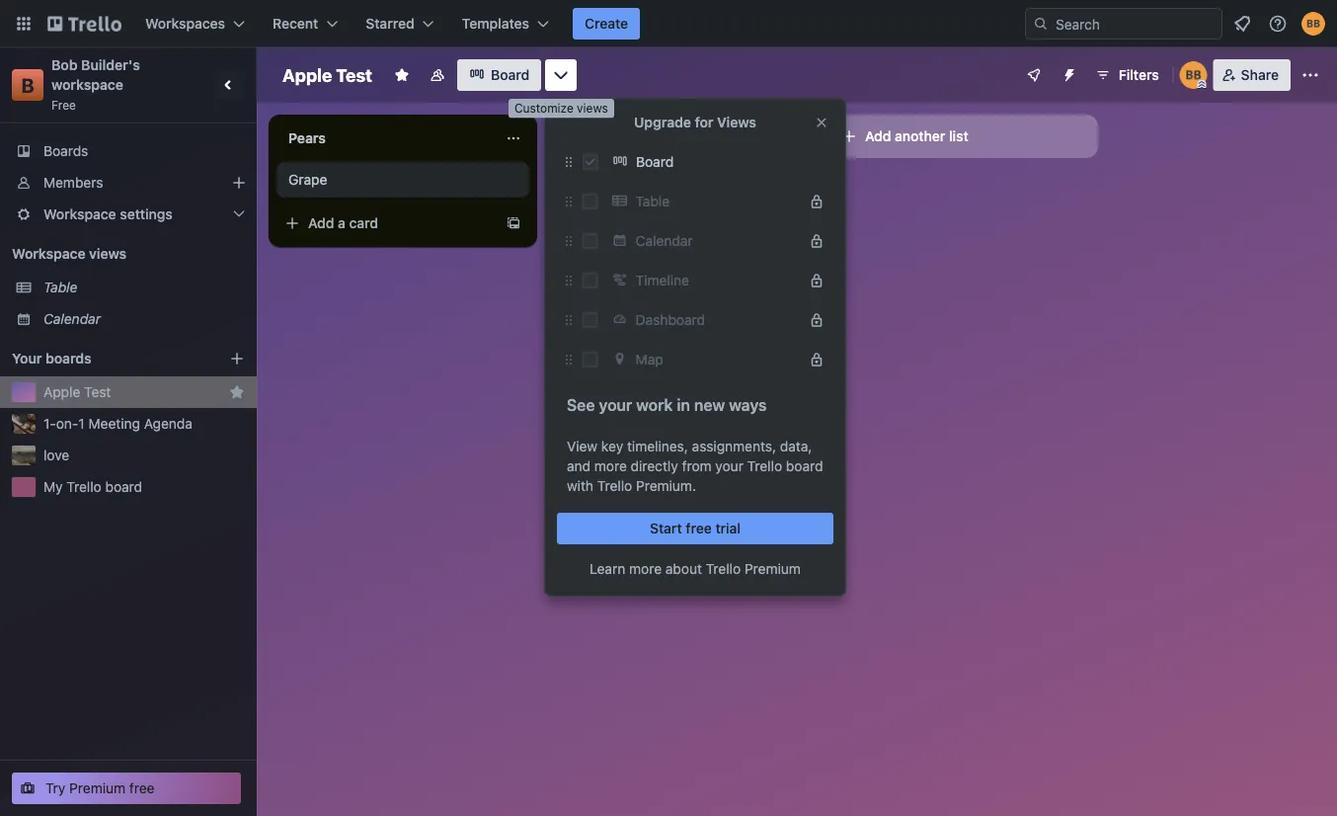 Task type: describe. For each thing, give the bounding box(es) containing it.
workspace
[[51, 77, 123, 93]]

agenda
[[144, 415, 193, 432]]

free
[[51, 98, 76, 112]]

boards
[[43, 143, 88, 159]]

try premium free
[[45, 780, 155, 796]]

a for second add a card button from right
[[338, 215, 346, 231]]

workspace views
[[12, 246, 127, 262]]

premium inside button
[[69, 780, 126, 796]]

and
[[567, 458, 591, 474]]

test inside board name text box
[[336, 64, 373, 85]]

bob builder (bobbuilder40) image
[[1302, 12, 1326, 36]]

b
[[21, 73, 34, 96]]

share button
[[1214, 59, 1291, 91]]

1 add a card button from the left
[[277, 207, 498, 239]]

trello down assignments,
[[748, 458, 783, 474]]

a for 1st add a card button from the right
[[619, 215, 626, 231]]

my
[[43, 479, 63, 495]]

upgrade for views
[[634, 114, 757, 130]]

1
[[78, 415, 85, 432]]

starred button
[[354, 8, 446, 40]]

start
[[650, 520, 682, 537]]

add for 1st add a card button from the right
[[589, 215, 615, 231]]

more inside view key timelines, assignments, data, and more directly from your trello board with trello premium.
[[595, 458, 627, 474]]

data,
[[780, 438, 813, 455]]

templates
[[462, 15, 530, 32]]

templates button
[[450, 8, 561, 40]]

map
[[636, 351, 664, 368]]

try premium free button
[[12, 773, 241, 804]]

filters
[[1119, 67, 1160, 83]]

1 vertical spatial board link
[[607, 146, 834, 178]]

switch to… image
[[14, 14, 34, 34]]

customize
[[515, 101, 574, 115]]

0 vertical spatial board link
[[457, 59, 542, 91]]

Board name text field
[[273, 59, 382, 91]]

workspace for workspace views
[[12, 246, 86, 262]]

workspace settings
[[43, 206, 173, 222]]

add for second add a card button from right
[[308, 215, 334, 231]]

assignments,
[[692, 438, 777, 455]]

customize views image
[[552, 65, 571, 85]]

view key timelines, assignments, data, and more directly from your trello board with trello premium.
[[567, 438, 824, 494]]

try
[[45, 780, 66, 796]]

for
[[695, 114, 714, 130]]

0 horizontal spatial table
[[43, 279, 78, 295]]

bob builder (bobbuilder40) image
[[1180, 61, 1208, 89]]

my trello board
[[43, 479, 142, 495]]

add for add another list button
[[866, 128, 892, 144]]

apple test link
[[43, 382, 221, 402]]

with
[[567, 478, 594, 494]]

filters button
[[1090, 59, 1166, 91]]

recent button
[[261, 8, 350, 40]]

1-
[[43, 415, 56, 432]]

Search field
[[1049, 9, 1222, 39]]

love link
[[43, 446, 245, 465]]

meeting
[[88, 415, 140, 432]]

about
[[666, 561, 702, 577]]

builder's
[[81, 57, 140, 73]]

calendar link
[[43, 309, 245, 329]]

apple test inside board name text box
[[283, 64, 373, 85]]

star or unstar board image
[[394, 67, 410, 83]]

create button
[[573, 8, 640, 40]]

1-on-1 meeting agenda
[[43, 415, 193, 432]]

learn more about trello premium link
[[590, 559, 801, 579]]

views for workspace views
[[89, 246, 127, 262]]

b link
[[12, 69, 43, 101]]

add a card for second add a card button from right
[[308, 215, 378, 231]]

from
[[682, 458, 712, 474]]

see
[[567, 396, 595, 414]]

start free trial link
[[557, 513, 834, 544]]

1 vertical spatial apple test
[[43, 384, 111, 400]]

primary element
[[0, 0, 1338, 47]]

create from template… image
[[506, 215, 522, 231]]

board inside "link"
[[105, 479, 142, 495]]

workspaces button
[[133, 8, 257, 40]]

boards link
[[0, 135, 257, 167]]

members link
[[0, 167, 257, 199]]

settings
[[120, 206, 173, 222]]

this member is an admin of this board. image
[[1198, 80, 1207, 89]]

new
[[694, 396, 725, 414]]

see your work in new ways
[[567, 396, 767, 414]]

workspace for workspace settings
[[43, 206, 116, 222]]

premium.
[[636, 478, 697, 494]]

0 horizontal spatial test
[[84, 384, 111, 400]]

workspace visible image
[[430, 67, 446, 83]]

share
[[1242, 67, 1280, 83]]

1 grape link from the left
[[289, 170, 518, 190]]

1 horizontal spatial table
[[636, 193, 670, 209]]

more inside learn more about trello premium link
[[629, 561, 662, 577]]

views for customize views
[[577, 101, 608, 115]]

add board image
[[229, 351, 245, 367]]

create
[[585, 15, 629, 32]]

your boards
[[12, 350, 92, 367]]

trello inside "link"
[[67, 479, 102, 495]]



Task type: vqa. For each thing, say whether or not it's contained in the screenshot.
nature
no



Task type: locate. For each thing, give the bounding box(es) containing it.
2 add a card button from the left
[[557, 207, 779, 239]]

1 vertical spatial calendar
[[43, 311, 101, 327]]

views
[[717, 114, 757, 130]]

add right create from template… image
[[589, 215, 615, 231]]

your down assignments,
[[716, 458, 744, 474]]

board up the customize
[[491, 67, 530, 83]]

1 card from the left
[[349, 215, 378, 231]]

add inside button
[[866, 128, 892, 144]]

0 vertical spatial premium
[[745, 561, 801, 577]]

0 horizontal spatial board
[[105, 479, 142, 495]]

0 vertical spatial more
[[595, 458, 627, 474]]

0 horizontal spatial board link
[[457, 59, 542, 91]]

1 vertical spatial board
[[636, 154, 674, 170]]

0 horizontal spatial grape link
[[289, 170, 518, 190]]

card down "pears" text box
[[349, 215, 378, 231]]

1 add a card from the left
[[308, 215, 378, 231]]

grape
[[289, 171, 327, 188], [569, 171, 608, 188]]

add down pears
[[308, 215, 334, 231]]

1 vertical spatial views
[[89, 246, 127, 262]]

Pears text field
[[277, 123, 494, 154]]

0 vertical spatial free
[[686, 520, 712, 537]]

0 horizontal spatial add
[[308, 215, 334, 231]]

grape link down "pears" text box
[[289, 170, 518, 190]]

key
[[602, 438, 624, 455]]

1 horizontal spatial add a card
[[589, 215, 659, 231]]

0 vertical spatial board
[[786, 458, 824, 474]]

0 horizontal spatial add a card button
[[277, 207, 498, 239]]

0 vertical spatial calendar
[[636, 233, 693, 249]]

workspace down members
[[43, 206, 116, 222]]

free left the trial
[[686, 520, 712, 537]]

board for board 'link' to the bottom
[[636, 154, 674, 170]]

premium down the start free trial link
[[745, 561, 801, 577]]

calendar up boards
[[43, 311, 101, 327]]

0 horizontal spatial grape
[[289, 171, 327, 188]]

calendar up the timeline
[[636, 233, 693, 249]]

free
[[686, 520, 712, 537], [129, 780, 155, 796]]

starred icon image
[[229, 384, 245, 400]]

table link
[[43, 278, 245, 297]]

work
[[637, 396, 673, 414]]

1 horizontal spatial free
[[686, 520, 712, 537]]

customize views tooltip
[[509, 99, 614, 118]]

ways
[[729, 396, 767, 414]]

trello right about in the bottom of the page
[[706, 561, 741, 577]]

1 vertical spatial board
[[105, 479, 142, 495]]

add a card button down "pears" text box
[[277, 207, 498, 239]]

premium
[[745, 561, 801, 577], [69, 780, 126, 796]]

start free trial
[[650, 520, 741, 537]]

1 horizontal spatial board
[[636, 154, 674, 170]]

premium right 'try'
[[69, 780, 126, 796]]

pears
[[289, 130, 326, 146]]

1 horizontal spatial apple test
[[283, 64, 373, 85]]

0 horizontal spatial apple
[[43, 384, 80, 400]]

1 horizontal spatial apple
[[283, 64, 332, 85]]

add a card
[[308, 215, 378, 231], [589, 215, 659, 231]]

on-
[[56, 415, 78, 432]]

board
[[786, 458, 824, 474], [105, 479, 142, 495]]

board link
[[457, 59, 542, 91], [607, 146, 834, 178]]

card up the timeline
[[630, 215, 659, 231]]

grape link
[[289, 170, 518, 190], [569, 170, 798, 190]]

list
[[950, 128, 969, 144]]

your
[[599, 396, 633, 414], [716, 458, 744, 474]]

board for the top board 'link'
[[491, 67, 530, 83]]

board inside view key timelines, assignments, data, and more directly from your trello board with trello premium.
[[786, 458, 824, 474]]

trello
[[748, 458, 783, 474], [598, 478, 633, 494], [67, 479, 102, 495], [706, 561, 741, 577]]

bob builder's workspace free
[[51, 57, 144, 112]]

more down the key
[[595, 458, 627, 474]]

2 grape link from the left
[[569, 170, 798, 190]]

add a card up the timeline
[[589, 215, 659, 231]]

apple test up 1
[[43, 384, 111, 400]]

show menu image
[[1301, 65, 1321, 85]]

apple test down recent popup button
[[283, 64, 373, 85]]

board
[[491, 67, 530, 83], [636, 154, 674, 170]]

2 grape from the left
[[569, 171, 608, 188]]

0 vertical spatial apple test
[[283, 64, 373, 85]]

free right 'try'
[[129, 780, 155, 796]]

power ups image
[[1026, 67, 1042, 83]]

1 horizontal spatial grape link
[[569, 170, 798, 190]]

1 vertical spatial your
[[716, 458, 744, 474]]

1 vertical spatial apple
[[43, 384, 80, 400]]

automation image
[[1054, 59, 1082, 87]]

2 a from the left
[[619, 215, 626, 231]]

1 horizontal spatial card
[[630, 215, 659, 231]]

your inside view key timelines, assignments, data, and more directly from your trello board with trello premium.
[[716, 458, 744, 474]]

table up the timeline
[[636, 193, 670, 209]]

1 horizontal spatial board
[[786, 458, 824, 474]]

learn
[[590, 561, 626, 577]]

1 horizontal spatial board link
[[607, 146, 834, 178]]

views down workspace settings
[[89, 246, 127, 262]]

timeline
[[636, 272, 690, 289]]

search image
[[1034, 16, 1049, 32]]

0 vertical spatial your
[[599, 396, 633, 414]]

board link down for
[[607, 146, 834, 178]]

1 horizontal spatial views
[[577, 101, 608, 115]]

test
[[336, 64, 373, 85], [84, 384, 111, 400]]

boards
[[45, 350, 92, 367]]

trial
[[716, 520, 741, 537]]

add another list button
[[830, 115, 1099, 158]]

table
[[636, 193, 670, 209], [43, 279, 78, 295]]

0 horizontal spatial views
[[89, 246, 127, 262]]

add a card for 1st add a card button from the right
[[589, 215, 659, 231]]

1 vertical spatial workspace
[[12, 246, 86, 262]]

another
[[895, 128, 946, 144]]

1 vertical spatial table
[[43, 279, 78, 295]]

in
[[677, 396, 691, 414]]

1 vertical spatial free
[[129, 780, 155, 796]]

2 add a card from the left
[[589, 215, 659, 231]]

0 horizontal spatial board
[[491, 67, 530, 83]]

your
[[12, 350, 42, 367]]

1 horizontal spatial premium
[[745, 561, 801, 577]]

1 horizontal spatial calendar
[[636, 233, 693, 249]]

views
[[577, 101, 608, 115], [89, 246, 127, 262]]

1 horizontal spatial add a card button
[[557, 207, 779, 239]]

0 vertical spatial workspace
[[43, 206, 116, 222]]

test down 'your boards with 4 items' element
[[84, 384, 111, 400]]

0 horizontal spatial card
[[349, 215, 378, 231]]

love
[[43, 447, 69, 463]]

close popover image
[[814, 115, 830, 130]]

free inside button
[[129, 780, 155, 796]]

1 horizontal spatial test
[[336, 64, 373, 85]]

0 vertical spatial board
[[491, 67, 530, 83]]

board down upgrade
[[636, 154, 674, 170]]

directly
[[631, 458, 679, 474]]

0 horizontal spatial calendar
[[43, 311, 101, 327]]

1 horizontal spatial a
[[619, 215, 626, 231]]

workspaces
[[145, 15, 225, 32]]

grape down pears
[[289, 171, 327, 188]]

board link down "templates" popup button
[[457, 59, 542, 91]]

1 horizontal spatial more
[[629, 561, 662, 577]]

1 vertical spatial premium
[[69, 780, 126, 796]]

0 horizontal spatial premium
[[69, 780, 126, 796]]

1 vertical spatial more
[[629, 561, 662, 577]]

add
[[866, 128, 892, 144], [308, 215, 334, 231], [589, 215, 615, 231]]

calendar
[[636, 233, 693, 249], [43, 311, 101, 327]]

1-on-1 meeting agenda link
[[43, 414, 245, 434]]

1 horizontal spatial add
[[589, 215, 615, 231]]

apple test
[[283, 64, 373, 85], [43, 384, 111, 400]]

views inside tooltip
[[577, 101, 608, 115]]

learn more about trello premium
[[590, 561, 801, 577]]

apple inside board name text box
[[283, 64, 332, 85]]

my trello board link
[[43, 477, 245, 497]]

workspace navigation collapse icon image
[[215, 71, 243, 99]]

0 notifications image
[[1231, 12, 1255, 36]]

trello right my
[[67, 479, 102, 495]]

apple up on-
[[43, 384, 80, 400]]

add a card down pears
[[308, 215, 378, 231]]

0 vertical spatial test
[[336, 64, 373, 85]]

1 vertical spatial test
[[84, 384, 111, 400]]

customize views
[[515, 101, 608, 115]]

timelines,
[[627, 438, 689, 455]]

more right the learn
[[629, 561, 662, 577]]

0 vertical spatial apple
[[283, 64, 332, 85]]

members
[[43, 174, 103, 191]]

dashboard
[[636, 312, 706, 328]]

0 horizontal spatial a
[[338, 215, 346, 231]]

open information menu image
[[1269, 14, 1288, 34]]

0 vertical spatial table
[[636, 193, 670, 209]]

grape down customize views tooltip
[[569, 171, 608, 188]]

board down love link
[[105, 479, 142, 495]]

0 vertical spatial views
[[577, 101, 608, 115]]

workspace inside popup button
[[43, 206, 116, 222]]

bob builder's workspace link
[[51, 57, 144, 93]]

views right the customize
[[577, 101, 608, 115]]

table down workspace views
[[43, 279, 78, 295]]

back to home image
[[47, 8, 122, 40]]

test left the star or unstar board image
[[336, 64, 373, 85]]

apple
[[283, 64, 332, 85], [43, 384, 80, 400]]

your boards with 4 items element
[[12, 347, 200, 371]]

trello right with
[[598, 478, 633, 494]]

workspace
[[43, 206, 116, 222], [12, 246, 86, 262]]

1 grape from the left
[[289, 171, 327, 188]]

your right see
[[599, 396, 633, 414]]

0 horizontal spatial free
[[129, 780, 155, 796]]

starred
[[366, 15, 415, 32]]

add another list
[[866, 128, 969, 144]]

add a card button
[[277, 207, 498, 239], [557, 207, 779, 239]]

1 horizontal spatial your
[[716, 458, 744, 474]]

bob
[[51, 57, 78, 73]]

workspace settings button
[[0, 199, 257, 230]]

1 horizontal spatial grape
[[569, 171, 608, 188]]

2 card from the left
[[630, 215, 659, 231]]

view
[[567, 438, 598, 455]]

2 horizontal spatial add
[[866, 128, 892, 144]]

0 horizontal spatial more
[[595, 458, 627, 474]]

0 horizontal spatial add a card
[[308, 215, 378, 231]]

recent
[[273, 15, 318, 32]]

upgrade
[[634, 114, 692, 130]]

add a card button up the timeline
[[557, 207, 779, 239]]

apple down recent popup button
[[283, 64, 332, 85]]

grape link down upgrade for views
[[569, 170, 798, 190]]

board down data, at the right bottom of the page
[[786, 458, 824, 474]]

0 horizontal spatial your
[[599, 396, 633, 414]]

add left another
[[866, 128, 892, 144]]

0 horizontal spatial apple test
[[43, 384, 111, 400]]

workspace down workspace settings
[[12, 246, 86, 262]]

1 a from the left
[[338, 215, 346, 231]]



